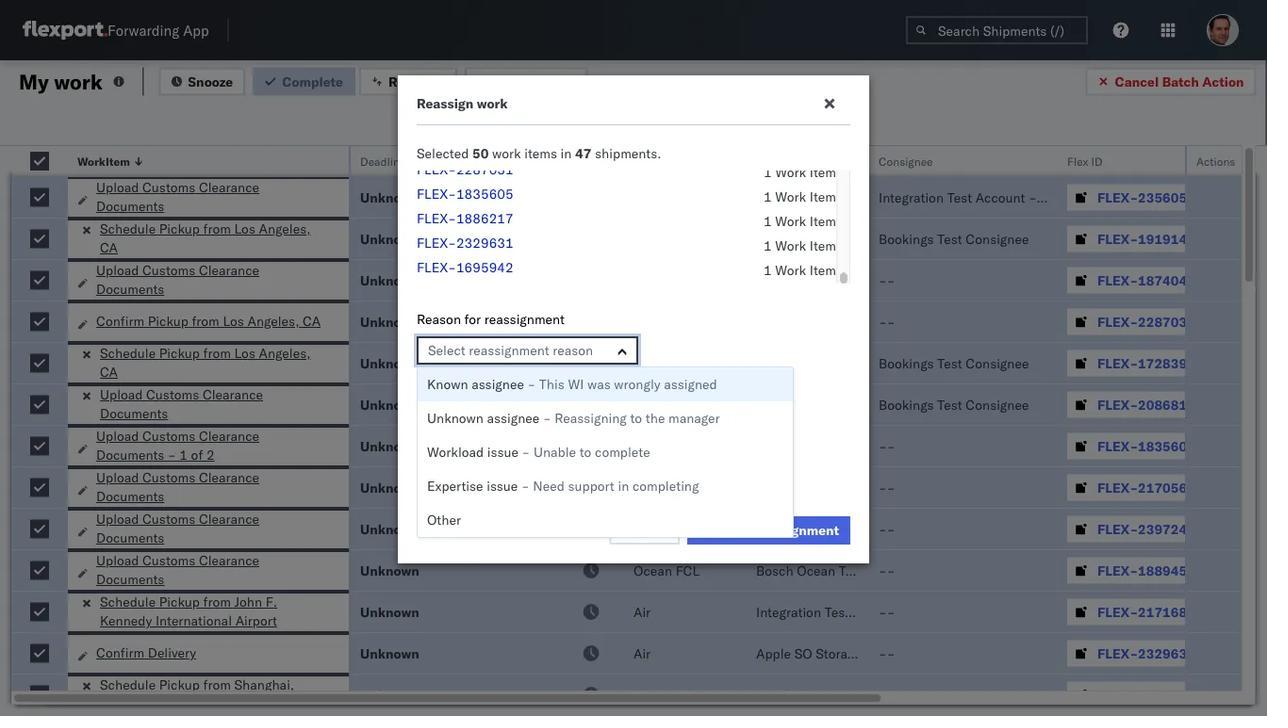 Task type: locate. For each thing, give the bounding box(es) containing it.
from for flex-2171684
[[203, 594, 231, 611]]

1 horizontal spatial for
[[640, 389, 656, 405]]

on
[[918, 189, 938, 206], [1041, 189, 1060, 206]]

0 vertical spatial flex-2329631
[[417, 235, 514, 251]]

flex-1835605
[[417, 186, 514, 202], [1098, 438, 1196, 455]]

item for flex-2287031
[[810, 164, 837, 181]]

schedule for ocean fcl
[[100, 345, 156, 362]]

1 horizontal spatial in
[[618, 478, 629, 495]]

1 bosch ocean test from the top
[[756, 563, 864, 579]]

None field
[[428, 339, 433, 363]]

2 vertical spatial to
[[580, 444, 592, 461]]

ocean lcl down the completing on the bottom
[[634, 521, 699, 538]]

5 work from the top
[[776, 262, 807, 279]]

1 vertical spatial angeles,
[[248, 313, 299, 330]]

angeles,
[[259, 221, 311, 237], [248, 313, 299, 330], [259, 345, 311, 362]]

2 flexport from the top
[[756, 314, 806, 330]]

integration test account - on ag down "consignee" button
[[879, 189, 1082, 206]]

1 vertical spatial 2329631
[[1138, 646, 1196, 662]]

1 flexport from the top
[[756, 231, 806, 247]]

1 horizontal spatial integration
[[879, 189, 944, 206]]

1 vertical spatial reassign
[[417, 95, 474, 112]]

cancel button
[[610, 517, 680, 545]]

work for flex-1695942
[[776, 262, 807, 279]]

0 horizontal spatial integration
[[756, 189, 822, 206]]

lcl up rules.
[[676, 438, 699, 455]]

cancel inside button
[[623, 523, 667, 539]]

1 integration from the left
[[756, 189, 822, 206]]

ocean lcl up rules.
[[634, 438, 699, 455]]

customs down workitem button
[[142, 179, 195, 196]]

upload for flex-2356053
[[96, 179, 139, 196]]

1 horizontal spatial on
[[1041, 189, 1060, 206]]

from inside the schedule pickup from john f. kennedy international airport
[[203, 594, 231, 611]]

4 flexport from the top
[[756, 480, 806, 496]]

item for flex-1695942
[[810, 262, 837, 279]]

1 vertical spatial ocean lcl
[[634, 521, 699, 538]]

pickup for flex-1919142
[[159, 221, 200, 237]]

1 1889458 from the top
[[1138, 563, 1196, 579]]

2 vandelay from the top
[[756, 521, 811, 538]]

assignee down within
[[487, 410, 540, 427]]

2 item from the top
[[810, 189, 837, 205]]

0 horizontal spatial in
[[561, 145, 572, 162]]

1 vertical spatial new
[[468, 419, 492, 435]]

mode
[[634, 154, 663, 168]]

2329631 down 1886217
[[456, 235, 514, 251]]

flex-1835605 up flex-2170565
[[1098, 438, 1196, 455]]

upload customs clearance documents button for flexport
[[96, 469, 328, 508]]

2287031 up flex-1835605 link
[[456, 161, 514, 178]]

4 item from the top
[[810, 238, 837, 254]]

pickup for flex-2171684
[[159, 594, 200, 611]]

0 vertical spatial 2287031
[[456, 161, 514, 178]]

my work
[[19, 68, 103, 94]]

2 vertical spatial confirm
[[96, 645, 144, 662]]

items
[[525, 145, 557, 162]]

demo for flex-1728395
[[809, 355, 844, 372]]

1 bosch from the top
[[756, 563, 794, 579]]

upload customs clearance documents
[[96, 179, 259, 215], [96, 262, 259, 298], [100, 387, 263, 422], [96, 470, 259, 505], [96, 511, 259, 547], [96, 553, 259, 588]]

schedule down workitem
[[100, 221, 156, 237]]

1 demo from the top
[[809, 231, 844, 247]]

from inside button
[[192, 313, 220, 330]]

demo for flex-2170565
[[809, 480, 844, 496]]

of
[[191, 447, 203, 464]]

1 for 1835605
[[764, 189, 772, 205]]

1889458 down "2171684" at the bottom of page
[[1138, 687, 1196, 704]]

in left 47
[[561, 145, 572, 162]]

5 item from the top
[[810, 262, 837, 279]]

0 horizontal spatial on
[[918, 189, 938, 206]]

integration down client name
[[756, 189, 822, 206]]

1 upload customs clearance documents button from the top
[[96, 178, 328, 218]]

0 vertical spatial to
[[540, 73, 553, 90]]

1 vertical spatial flex-2329631
[[1098, 646, 1196, 662]]

0 vertical spatial bosch ocean test
[[756, 563, 864, 579]]

7 resize handle column header from the left
[[1036, 146, 1058, 717]]

1889458 up "2171684" at the bottom of page
[[1138, 563, 1196, 579]]

ca for flex-1919142
[[100, 240, 118, 256]]

1 horizontal spatial to
[[580, 444, 592, 461]]

schedule pickup from los angeles, ca link down workitem button
[[100, 220, 324, 257]]

lcl down the completing on the bottom
[[676, 521, 699, 538]]

flex-2086818
[[1098, 397, 1196, 413]]

to right unable
[[580, 444, 592, 461]]

0 vertical spatial flex-2287031
[[417, 161, 514, 178]]

schedule pickup from los angeles, ca down the confirm pickup from los angeles, ca button on the left top of the page
[[100, 345, 311, 381]]

reassign for reassign work
[[417, 95, 474, 112]]

flex-2170565 button
[[1068, 475, 1200, 501], [1068, 475, 1200, 501]]

the
[[646, 410, 665, 427], [577, 458, 597, 475]]

1 work from the top
[[776, 164, 807, 181]]

9 -- from the top
[[879, 687, 895, 704]]

documents for flex-1889458
[[96, 572, 164, 588]]

1728395
[[1138, 355, 1196, 372]]

1 schedule pickup from los angeles, ca link from the top
[[100, 220, 324, 257]]

this action will not impact the assignment rules.
[[417, 458, 706, 475]]

confirm inside button
[[96, 313, 144, 330]]

flex-2356053 button
[[1068, 184, 1200, 211], [1068, 184, 1200, 211]]

documents inside upload customs clearance documents - 1 of 2
[[96, 447, 164, 464]]

new right a
[[429, 389, 454, 405]]

the up support
[[577, 458, 597, 475]]

upload customs clearance documents link for h&m
[[96, 261, 328, 299]]

4 demo from the top
[[809, 480, 844, 496]]

2 horizontal spatial to
[[630, 410, 642, 427]]

2 resize handle column header from the left
[[326, 146, 349, 717]]

batch
[[1163, 73, 1200, 90]]

forwarding
[[108, 21, 179, 39]]

Search Shipments (/) text field
[[906, 16, 1088, 44]]

2 vertical spatial air
[[634, 646, 651, 662]]

1 integration test account - on ag from the left
[[756, 189, 959, 206]]

action
[[1203, 73, 1245, 90]]

flex-2086818 button
[[1068, 392, 1200, 418], [1068, 392, 1200, 418]]

angeles, for flex-1728395
[[259, 345, 311, 362]]

2
[[206, 447, 215, 464]]

bookings for flex-1919142
[[879, 231, 934, 247]]

expertise issue - need support in completing
[[427, 478, 699, 495]]

resize handle column header
[[45, 146, 68, 717], [326, 146, 349, 717], [536, 146, 558, 717], [602, 146, 624, 717], [724, 146, 747, 717], [847, 146, 870, 717], [1036, 146, 1058, 717], [1187, 146, 1209, 717], [1220, 146, 1242, 717]]

in down assignment
[[618, 478, 629, 495]]

1 vertical spatial flex-1889458
[[1098, 687, 1196, 704]]

47
[[575, 145, 592, 162]]

clearance inside upload customs clearance documents - 1 of 2
[[199, 428, 259, 445]]

2 work from the top
[[776, 189, 807, 205]]

None checkbox
[[30, 152, 49, 171], [30, 271, 49, 290], [30, 313, 49, 332], [30, 437, 49, 456], [30, 520, 49, 539], [30, 645, 49, 664], [30, 152, 49, 171], [30, 271, 49, 290], [30, 313, 49, 332], [30, 437, 49, 456], [30, 520, 49, 539], [30, 645, 49, 664]]

reassign up selected
[[417, 95, 474, 112]]

3 resize handle column header from the left
[[536, 146, 558, 717]]

confirm delivery link
[[96, 644, 196, 663]]

0 horizontal spatial 1835605
[[456, 186, 514, 202]]

1 vertical spatial to
[[630, 410, 642, 427]]

2287031 up "1728395"
[[1138, 314, 1196, 330]]

your
[[553, 389, 579, 405]]

los for flex-1919142
[[234, 221, 256, 237]]

schedule inside the schedule pickup from john f. kennedy international airport
[[100, 594, 156, 611]]

0 vertical spatial confirm
[[96, 313, 144, 330]]

work right my
[[54, 68, 103, 94]]

flex-1695942 link
[[417, 259, 514, 280]]

2 bosch from the top
[[756, 687, 794, 704]]

the down this
[[646, 410, 665, 427]]

0 vertical spatial new
[[429, 389, 454, 405]]

assignee up select new assignee
[[457, 389, 510, 405]]

-
[[907, 189, 915, 206], [1029, 189, 1037, 206], [790, 272, 798, 289], [879, 272, 887, 289], [887, 272, 895, 289], [879, 314, 887, 330], [887, 314, 895, 330], [528, 376, 536, 393], [543, 410, 551, 427], [879, 438, 887, 455], [887, 438, 895, 455], [522, 444, 530, 461], [168, 447, 176, 464], [522, 478, 530, 495], [879, 480, 887, 496], [887, 480, 895, 496], [879, 521, 887, 538], [887, 521, 895, 538], [879, 563, 887, 579], [887, 563, 895, 579], [879, 604, 887, 621], [887, 604, 895, 621], [879, 646, 887, 662], [887, 646, 895, 662], [879, 687, 887, 704], [887, 687, 895, 704]]

schedule pickup from los angeles, ca down workitem button
[[100, 221, 311, 256]]

5 resize handle column header from the left
[[724, 146, 747, 717]]

customs up of
[[142, 428, 195, 445]]

1 ocean fcl from the top
[[634, 314, 700, 330]]

3 upload customs clearance documents button from the top
[[96, 469, 328, 508]]

0 vertical spatial the
[[646, 410, 665, 427]]

1 horizontal spatial 2287031
[[1138, 314, 1196, 330]]

1 work item for flex-1886217
[[764, 213, 837, 230]]

confirm for confirm pickup from los angeles, ca
[[96, 313, 144, 330]]

pickup
[[159, 221, 200, 237], [148, 313, 189, 330], [159, 345, 200, 362], [159, 594, 200, 611]]

1 lcl from the top
[[676, 438, 699, 455]]

3 flexport from the top
[[756, 355, 806, 372]]

1 issue from the top
[[487, 444, 519, 461]]

1 vertical spatial bosch ocean test
[[756, 687, 864, 704]]

cancel inside button
[[1115, 73, 1159, 90]]

expertise
[[427, 478, 483, 495]]

1 inside upload customs clearance documents - 1 of 2
[[179, 447, 188, 464]]

0 vertical spatial 2329631
[[456, 235, 514, 251]]

unknown
[[360, 189, 420, 206], [360, 231, 420, 247], [360, 272, 420, 289], [360, 314, 420, 330], [360, 355, 420, 372], [360, 397, 420, 413], [427, 410, 484, 427], [360, 438, 420, 455], [360, 480, 420, 496], [360, 521, 420, 538], [360, 563, 420, 579], [360, 604, 420, 621], [360, 646, 420, 662], [360, 687, 420, 704]]

3 work from the top
[[776, 213, 807, 230]]

0 horizontal spatial 2287031
[[456, 161, 514, 178]]

flex-1874045 button
[[1068, 267, 1200, 294], [1068, 267, 1200, 294]]

customs up the confirm pickup from los angeles, ca
[[142, 262, 195, 279]]

0 vertical spatial in
[[561, 145, 572, 162]]

client name button
[[747, 150, 851, 169]]

los inside button
[[223, 313, 244, 330]]

flex-1919142
[[1098, 231, 1196, 247]]

work for flex-2287031
[[776, 164, 807, 181]]

flexport for flex-1919142
[[756, 231, 806, 247]]

upload
[[96, 179, 139, 196], [96, 262, 139, 279], [100, 387, 143, 403], [96, 428, 139, 445], [96, 470, 139, 486], [96, 511, 139, 528], [96, 553, 139, 569]]

for right reason
[[465, 311, 481, 328]]

issue down will
[[487, 478, 518, 495]]

mode button
[[624, 150, 728, 169]]

from for flex-1728395
[[203, 345, 231, 362]]

to inside button
[[540, 73, 553, 90]]

1 work item
[[764, 164, 837, 181], [764, 189, 837, 205], [764, 213, 837, 230], [764, 238, 837, 254], [764, 262, 837, 279]]

documents for flex-2356053
[[96, 198, 164, 215]]

0 vertical spatial for
[[465, 311, 481, 328]]

bosch ocean test down confirm reassignment button
[[756, 563, 864, 579]]

2 issue from the top
[[487, 478, 518, 495]]

1 fcl from the top
[[676, 314, 700, 330]]

on down flex id button
[[1041, 189, 1060, 206]]

item for flex-2329631
[[810, 238, 837, 254]]

3 schedule from the top
[[100, 594, 156, 611]]

1 horizontal spatial 1835605
[[1138, 438, 1196, 455]]

snooze
[[188, 73, 233, 90], [568, 154, 605, 168]]

snooze right items
[[568, 154, 605, 168]]

flex-
[[417, 161, 456, 178], [417, 186, 456, 202], [1098, 189, 1138, 206], [417, 210, 456, 227], [1098, 231, 1138, 247], [417, 235, 456, 251], [417, 259, 456, 276], [1098, 272, 1138, 289], [1098, 314, 1138, 330], [1098, 355, 1138, 372], [1098, 397, 1138, 413], [1098, 438, 1138, 455], [1098, 480, 1138, 496], [1098, 521, 1138, 538], [1098, 563, 1138, 579], [1098, 604, 1138, 621], [1098, 646, 1138, 662], [1098, 687, 1138, 704]]

cancel left batch
[[1115, 73, 1159, 90]]

reassignment inside button
[[754, 523, 839, 539]]

customs up upload customs clearance documents - 1 of 2
[[146, 387, 199, 403]]

lcl for flex-1835605
[[676, 438, 699, 455]]

1 vertical spatial flex-2287031
[[1098, 314, 1196, 330]]

customs inside upload customs clearance documents - 1 of 2
[[142, 428, 195, 445]]

0 vertical spatial cancel
[[1115, 73, 1159, 90]]

customs for flex-1835605
[[142, 428, 195, 445]]

0 vertical spatial snooze
[[188, 73, 233, 90]]

1919142
[[1138, 231, 1196, 247]]

bookings test consignee for flex-1728395
[[879, 355, 1029, 372]]

3 demo from the top
[[809, 355, 844, 372]]

0 vertical spatial flex-1835605
[[417, 186, 514, 202]]

not
[[896, 646, 922, 662]]

0 horizontal spatial flex-2329631
[[417, 235, 514, 251]]

pickup inside button
[[148, 313, 189, 330]]

1 ocean lcl from the top
[[634, 438, 699, 455]]

test
[[802, 272, 832, 289]]

flex-2329631 down flex-1886217 link
[[417, 235, 514, 251]]

0 horizontal spatial ag
[[941, 189, 959, 206]]

1 vertical spatial for
[[640, 389, 656, 405]]

flex-1889458 down flex-2397248
[[1098, 563, 1196, 579]]

list box
[[417, 367, 794, 539]]

upload customs clearance documents button
[[96, 178, 328, 218], [96, 261, 328, 301], [96, 469, 328, 508], [96, 510, 328, 550], [96, 552, 328, 591]]

customs down of
[[142, 511, 195, 528]]

1835605 up '2170565'
[[1138, 438, 1196, 455]]

1 vertical spatial schedule
[[100, 345, 156, 362]]

2 1 work item from the top
[[764, 189, 837, 205]]

2 vertical spatial schedule
[[100, 594, 156, 611]]

account up the 'account'
[[853, 189, 903, 206]]

flexport for flex-2170565
[[756, 480, 806, 496]]

0 vertical spatial schedule
[[100, 221, 156, 237]]

reason
[[553, 342, 593, 359]]

3 flexport demo consignee from the top
[[756, 355, 911, 372]]

2 vertical spatial ca
[[100, 364, 118, 381]]

schedule
[[100, 221, 156, 237], [100, 345, 156, 362], [100, 594, 156, 611]]

reassign up reassign work
[[389, 73, 445, 90]]

2 schedule from the top
[[100, 345, 156, 362]]

assignee up workload issue - unable to complete
[[496, 419, 548, 435]]

flexport demo consignee for flex-1728395
[[756, 355, 911, 372]]

numbers
[[1219, 162, 1265, 176]]

1 vertical spatial schedule pickup from los angeles, ca link
[[100, 344, 324, 382]]

schedule pickup from john f. kennedy international airport
[[100, 594, 277, 630]]

flex-1889458 down flex-2171684
[[1098, 687, 1196, 704]]

flexport demo consignee for flex-2170565
[[756, 480, 911, 496]]

schedule down the confirm pickup from los angeles, ca button on the left top of the page
[[100, 345, 156, 362]]

0 vertical spatial flex-1889458
[[1098, 563, 1196, 579]]

for left this
[[640, 389, 656, 405]]

wrongly
[[614, 376, 661, 393]]

on down "consignee" button
[[918, 189, 938, 206]]

bosch
[[756, 563, 794, 579], [756, 687, 794, 704]]

documents
[[96, 198, 164, 215], [96, 281, 164, 298], [100, 406, 168, 422], [96, 447, 164, 464], [96, 489, 164, 505], [96, 530, 164, 547], [96, 572, 164, 588]]

cancel down the completing on the bottom
[[623, 523, 667, 539]]

4 flexport demo consignee from the top
[[756, 480, 911, 496]]

1 vertical spatial the
[[577, 458, 597, 475]]

ca for flex-1728395
[[100, 364, 118, 381]]

flex-2287031 up flex-1728395 at the right of the page
[[1098, 314, 1196, 330]]

upload inside upload customs clearance documents - 1 of 2
[[96, 428, 139, 445]]

0 horizontal spatial 2329631
[[456, 235, 514, 251]]

account down "consignee" button
[[976, 189, 1026, 206]]

clearance for flex-2356053
[[199, 179, 259, 196]]

to left me
[[540, 73, 553, 90]]

2 -- from the top
[[879, 314, 895, 330]]

0 vertical spatial angeles,
[[259, 221, 311, 237]]

customs up the schedule pickup from john f. kennedy international airport
[[142, 553, 195, 569]]

upload customs clearance documents button for integration
[[96, 178, 328, 218]]

2 demo from the top
[[809, 314, 844, 330]]

select up workload
[[427, 419, 465, 435]]

0 horizontal spatial cancel
[[623, 523, 667, 539]]

1 vertical spatial issue
[[487, 478, 518, 495]]

1 horizontal spatial flex-2287031
[[1098, 314, 1196, 330]]

reassign
[[389, 73, 445, 90], [417, 95, 474, 112]]

1 horizontal spatial flex-2329631
[[1098, 646, 1196, 662]]

2 account from the left
[[976, 189, 1026, 206]]

2 lcl from the top
[[676, 521, 699, 538]]

flex-1835605 down flex-2287031 link
[[417, 186, 514, 202]]

select down reason
[[428, 342, 466, 359]]

flexport demo consignee for flex-1919142
[[756, 231, 911, 247]]

1 vertical spatial in
[[618, 478, 629, 495]]

flex-2287031
[[417, 161, 514, 178], [1098, 314, 1196, 330]]

3 1 work item from the top
[[764, 213, 837, 230]]

0 vertical spatial schedule pickup from los angeles, ca
[[100, 221, 311, 256]]

2329631 down "2171684" at the bottom of page
[[1138, 646, 1196, 662]]

1 vertical spatial flex-1835605
[[1098, 438, 1196, 455]]

schedule pickup from los angeles, ca link
[[100, 220, 324, 257], [100, 344, 324, 382]]

ag down "consignee" button
[[941, 189, 959, 206]]

2 schedule pickup from los angeles, ca link from the top
[[100, 344, 324, 382]]

5 upload customs clearance documents button from the top
[[96, 552, 328, 591]]

1 vertical spatial reassignment
[[469, 342, 550, 359]]

bookings for flex-1728395
[[879, 355, 934, 372]]

2 air from the top
[[634, 604, 651, 621]]

0 vertical spatial reassign
[[389, 73, 445, 90]]

air for bookings test consignee
[[634, 397, 651, 413]]

pickup inside the schedule pickup from john f. kennedy international airport
[[159, 594, 200, 611]]

bosch ocean test down the so
[[756, 687, 864, 704]]

1 vandelay from the top
[[756, 438, 811, 455]]

documents for flex-2397248
[[96, 530, 164, 547]]

fcl
[[676, 314, 700, 330], [676, 355, 700, 372], [676, 480, 700, 496], [676, 563, 700, 579], [676, 687, 700, 704]]

use)
[[926, 646, 960, 662]]

select reassignment reason
[[428, 342, 593, 359]]

for
[[465, 311, 481, 328], [640, 389, 656, 405]]

schedule up kennedy
[[100, 594, 156, 611]]

4 work from the top
[[776, 238, 807, 254]]

1 for 2329631
[[764, 238, 772, 254]]

flex-2329631 down flex-2171684
[[1098, 646, 1196, 662]]

1 work item for flex-2287031
[[764, 164, 837, 181]]

0 horizontal spatial to
[[540, 73, 553, 90]]

reason for reassignment
[[417, 311, 565, 328]]

1 vertical spatial 1889458
[[1138, 687, 1196, 704]]

1 vertical spatial los
[[223, 313, 244, 330]]

issue down select new assignee
[[487, 444, 519, 461]]

1 item from the top
[[810, 164, 837, 181]]

0 vertical spatial vandelay
[[756, 438, 811, 455]]

flex-2287031 up flex-1835605 link
[[417, 161, 514, 178]]

0 horizontal spatial the
[[577, 458, 597, 475]]

1 horizontal spatial ag
[[1064, 189, 1082, 206]]

0 vertical spatial lcl
[[676, 438, 699, 455]]

select new assignee
[[427, 419, 548, 435]]

1 horizontal spatial account
[[976, 189, 1026, 206]]

schedule pickup from los angeles, ca link down the confirm pickup from los angeles, ca button on the left top of the page
[[100, 344, 324, 382]]

not
[[510, 458, 530, 475]]

2397248
[[1138, 521, 1196, 538]]

0 vertical spatial ocean lcl
[[634, 438, 699, 455]]

vandelay for flex-1835605
[[756, 438, 811, 455]]

consignee
[[879, 154, 933, 168], [848, 231, 911, 247], [966, 231, 1029, 247], [848, 314, 911, 330], [848, 355, 911, 372], [966, 355, 1029, 372], [844, 397, 907, 413], [966, 397, 1029, 413], [848, 480, 911, 496]]

bosch down "apple"
[[756, 687, 794, 704]]

work for flex-1886217
[[776, 213, 807, 230]]

1 account from the left
[[853, 189, 903, 206]]

to down wrongly
[[630, 410, 642, 427]]

4 1 work item from the top
[[764, 238, 837, 254]]

1 vertical spatial confirm
[[699, 523, 751, 539]]

schedule pickup from los angeles, ca
[[100, 221, 311, 256], [100, 345, 311, 381]]

integration down "consignee" button
[[879, 189, 944, 206]]

1 schedule from the top
[[100, 221, 156, 237]]

customs down upload customs clearance documents - 1 of 2
[[142, 470, 195, 486]]

bosch down confirm reassignment button
[[756, 563, 794, 579]]

0 horizontal spatial flex-1835605
[[417, 186, 514, 202]]

1 vertical spatial bosch
[[756, 687, 794, 704]]

1 flexport demo consignee from the top
[[756, 231, 911, 247]]

ocean lcl for upload customs clearance documents - 1 of 2
[[634, 438, 699, 455]]

unable
[[534, 444, 576, 461]]

9 resize handle column header from the left
[[1220, 146, 1242, 717]]

was
[[588, 376, 611, 393]]

2 vertical spatial angeles,
[[259, 345, 311, 362]]

ag down flex at the right
[[1064, 189, 1082, 206]]

2 on from the left
[[1041, 189, 1060, 206]]

1 vertical spatial select
[[427, 419, 465, 435]]

0 horizontal spatial snooze
[[188, 73, 233, 90]]

schedule pickup from los angeles, ca for flex-1728395
[[100, 345, 311, 381]]

demo
[[809, 231, 844, 247], [809, 314, 844, 330], [809, 355, 844, 372], [809, 480, 844, 496]]

resize handle column header for "consignee" button
[[1036, 146, 1058, 717]]

reassigning
[[555, 410, 627, 427]]

1 schedule pickup from los angeles, ca from the top
[[100, 221, 311, 256]]

documents for flex-1835605
[[96, 447, 164, 464]]

0 vertical spatial bosch
[[756, 563, 794, 579]]

0 vertical spatial 1889458
[[1138, 563, 1196, 579]]

1 for 1886217
[[764, 213, 772, 230]]

1 vertical spatial lcl
[[676, 521, 699, 538]]

flex-2329631 button
[[1068, 641, 1200, 667], [1068, 641, 1200, 667]]

cancel for cancel
[[623, 523, 667, 539]]

1 1 work item from the top
[[764, 164, 837, 181]]

6 resize handle column header from the left
[[847, 146, 870, 717]]

1 vertical spatial schedule pickup from los angeles, ca
[[100, 345, 311, 381]]

1 vertical spatial cancel
[[623, 523, 667, 539]]

2 ocean lcl from the top
[[634, 521, 699, 538]]

0 vertical spatial schedule pickup from los angeles, ca link
[[100, 220, 324, 257]]

flexport for flex-1728395
[[756, 355, 806, 372]]

work
[[776, 164, 807, 181], [776, 189, 807, 205], [776, 213, 807, 230], [776, 238, 807, 254], [776, 262, 807, 279]]

flex-2397248 button
[[1068, 516, 1200, 543], [1068, 516, 1200, 543]]

air
[[634, 397, 651, 413], [634, 604, 651, 621], [634, 646, 651, 662]]

item
[[718, 389, 744, 405]]

3 air from the top
[[634, 646, 651, 662]]

flex-1695942
[[417, 259, 514, 276]]

4 -- from the top
[[879, 480, 895, 496]]

flex-2329631 link
[[417, 235, 514, 256]]

upload customs clearance documents link for bosch
[[96, 552, 328, 589]]

integration test account - on ag down name
[[756, 189, 959, 206]]

0 horizontal spatial new
[[429, 389, 454, 405]]

new up workload
[[468, 419, 492, 435]]

ag
[[941, 189, 959, 206], [1064, 189, 1082, 206]]

5 1 work item from the top
[[764, 262, 837, 279]]

assignee down select reassignment reason
[[472, 376, 524, 393]]

confirm delivery button
[[96, 644, 196, 665]]

snooze inside button
[[188, 73, 233, 90]]

this up the expertise
[[417, 458, 442, 475]]

this left wi
[[539, 376, 565, 393]]

complete
[[595, 444, 651, 461]]

reassign inside button
[[389, 73, 445, 90]]

clearance for flex-2397248
[[199, 511, 259, 528]]

1 horizontal spatial new
[[468, 419, 492, 435]]

2 vertical spatial los
[[234, 345, 256, 362]]

clearance for flex-1889458
[[199, 553, 259, 569]]

2 schedule pickup from los angeles, ca from the top
[[100, 345, 311, 381]]

1 air from the top
[[634, 397, 651, 413]]

0 vertical spatial air
[[634, 397, 651, 413]]

snooze down app
[[188, 73, 233, 90]]

3 ocean fcl from the top
[[634, 480, 700, 496]]

2 upload customs clearance documents button from the top
[[96, 261, 328, 301]]

None checkbox
[[30, 188, 49, 207], [30, 230, 49, 249], [30, 354, 49, 373], [30, 396, 49, 415], [30, 479, 49, 498], [30, 562, 49, 581], [30, 603, 49, 622], [30, 686, 49, 705], [30, 188, 49, 207], [30, 230, 49, 249], [30, 354, 49, 373], [30, 396, 49, 415], [30, 479, 49, 498], [30, 562, 49, 581], [30, 603, 49, 622], [30, 686, 49, 705]]

delivery
[[148, 645, 196, 662]]

2 ag from the left
[[1064, 189, 1082, 206]]

id
[[1092, 154, 1103, 168]]

1 vertical spatial this
[[417, 458, 442, 475]]

1 horizontal spatial this
[[539, 376, 565, 393]]

3 -- from the top
[[879, 438, 895, 455]]

known assignee - this wi was wrongly assigned
[[427, 376, 717, 393]]

to
[[540, 73, 553, 90], [630, 410, 642, 427], [580, 444, 592, 461]]

8 resize handle column header from the left
[[1187, 146, 1209, 717]]

1 vertical spatial ca
[[303, 313, 321, 330]]

flex-2287031 button
[[1068, 309, 1200, 335], [1068, 309, 1200, 335]]

storage
[[816, 646, 862, 662]]

1 work item for flex-1695942
[[764, 262, 837, 279]]

customs for flex-1874045
[[142, 262, 195, 279]]

work down assign
[[477, 95, 508, 112]]

3 item from the top
[[810, 213, 837, 230]]

0 horizontal spatial account
[[853, 189, 903, 206]]

1835605 up 1886217
[[456, 186, 514, 202]]

from for flex-1919142
[[203, 221, 231, 237]]



Task type: describe. For each thing, give the bounding box(es) containing it.
work right 50
[[492, 145, 521, 162]]

1 work item for flex-2329631
[[764, 238, 837, 254]]

4 upload customs clearance documents button from the top
[[96, 510, 328, 550]]

2287031 inside flex-2287031 link
[[456, 161, 514, 178]]

workload issue - unable to complete
[[427, 444, 651, 461]]

0 vertical spatial reassignment
[[485, 311, 565, 328]]

work for flex-1835605
[[776, 189, 807, 205]]

upload for flex-2397248
[[96, 511, 139, 528]]

2 bosch ocean test from the top
[[756, 687, 864, 704]]

cancel for cancel batch action
[[1115, 73, 1159, 90]]

reassign for reassign
[[389, 73, 445, 90]]

1874045
[[1138, 272, 1196, 289]]

upload customs clearance documents - 1 of 2
[[96, 428, 259, 464]]

confirm pickup from los angeles, ca
[[96, 313, 321, 330]]

schedule pickup from los angeles, ca link for flex-1728395
[[100, 344, 324, 382]]

1 vertical spatial snooze
[[568, 154, 605, 168]]

to for - unable to complete
[[580, 444, 592, 461]]

flex id button
[[1058, 150, 1190, 169]]

0 vertical spatial 1835605
[[456, 186, 514, 202]]

upload for flex-1874045
[[96, 262, 139, 279]]

2356053
[[1138, 189, 1196, 206]]

a new assignee within your company for this work item
[[417, 389, 744, 405]]

flex-1886217
[[417, 210, 514, 227]]

resize handle column header for flex id button
[[1187, 146, 1209, 717]]

2 flexport demo consignee from the top
[[756, 314, 911, 330]]

a
[[417, 389, 426, 405]]

container numbers
[[1219, 147, 1268, 176]]

bookings test consignee for flex-1919142
[[879, 231, 1029, 247]]

confirm pickup from los angeles, ca button
[[96, 312, 321, 333]]

4 fcl from the top
[[676, 563, 700, 579]]

- inside upload customs clearance documents - 1 of 2
[[168, 447, 176, 464]]

2 flex-1889458 from the top
[[1098, 687, 1196, 704]]

flex-1835605 link
[[417, 186, 514, 207]]

apple so storage (do not use)
[[756, 646, 960, 662]]

upload customs clearance documents for integration
[[96, 179, 259, 215]]

schedule pickup from john f. kennedy international airport link
[[100, 593, 324, 631]]

1 ag from the left
[[941, 189, 959, 206]]

upload customs clearance documents button for bosch
[[96, 552, 328, 591]]

(do
[[865, 646, 893, 662]]

customs for flex-1889458
[[142, 553, 195, 569]]

3 fcl from the top
[[676, 480, 700, 496]]

the for to
[[646, 410, 665, 427]]

1 vertical spatial 1835605
[[1138, 438, 1196, 455]]

2 fcl from the top
[[676, 355, 700, 372]]

clearance for flex-1835605
[[199, 428, 259, 445]]

company
[[582, 389, 637, 405]]

airport
[[235, 613, 277, 630]]

work up manager
[[686, 389, 715, 405]]

assignment
[[600, 458, 669, 475]]

0 horizontal spatial for
[[465, 311, 481, 328]]

50
[[473, 145, 489, 162]]

confirm pickup from los angeles, ca link
[[96, 312, 321, 331]]

2 integration from the left
[[879, 189, 944, 206]]

1 -- from the top
[[879, 272, 895, 289]]

customs for flex-2356053
[[142, 179, 195, 196]]

flex-2170565
[[1098, 480, 1196, 496]]

upload for flex-1835605
[[96, 428, 139, 445]]

lcl for flex-2397248
[[676, 521, 699, 538]]

customs for flex-2170565
[[142, 470, 195, 486]]

reassign work
[[417, 95, 508, 112]]

unknown assignee - reassigning to the manager
[[427, 410, 720, 427]]

deadline
[[360, 154, 406, 168]]

customs for flex-2397248
[[142, 511, 195, 528]]

1 for 1695942
[[764, 262, 772, 279]]

so
[[795, 646, 813, 662]]

documents for flex-1874045
[[96, 281, 164, 298]]

flex-2397248
[[1098, 521, 1196, 538]]

snooze button
[[159, 67, 245, 96]]

reassignment for confirm
[[754, 523, 839, 539]]

1 flex-1889458 from the top
[[1098, 563, 1196, 579]]

angeles, for flex-1919142
[[259, 221, 311, 237]]

within
[[513, 389, 550, 405]]

cancel batch action button
[[1086, 67, 1257, 96]]

cancel batch action
[[1115, 73, 1245, 90]]

upload customs clearance documents for bosch
[[96, 553, 259, 588]]

f.
[[266, 594, 277, 611]]

ocean lcl for upload customs clearance documents
[[634, 521, 699, 538]]

issue for workload issue
[[487, 444, 519, 461]]

will
[[486, 458, 507, 475]]

new for select
[[468, 419, 492, 435]]

confirm for confirm reassignment
[[699, 523, 751, 539]]

to for - reassigning to the manager
[[630, 410, 642, 427]]

resize handle column header for the client name button
[[847, 146, 870, 717]]

schedule for air
[[100, 594, 156, 611]]

workitem
[[77, 154, 130, 168]]

client
[[756, 154, 787, 168]]

5 fcl from the top
[[676, 687, 700, 704]]

flexport. image
[[23, 21, 108, 40]]

selected 50 work items in 47 shipments.
[[417, 145, 662, 162]]

bookings test consignee for flex-2086818
[[879, 397, 1029, 413]]

deadline button
[[351, 150, 540, 169]]

air for apple so storage (do not use)
[[634, 646, 651, 662]]

h&m - test account
[[756, 272, 899, 289]]

name
[[790, 154, 820, 168]]

angeles, inside button
[[248, 313, 299, 330]]

app
[[183, 21, 209, 39]]

action
[[446, 458, 483, 475]]

1 horizontal spatial flex-1835605
[[1098, 438, 1196, 455]]

upload customs clearance documents - 1 of 2 button
[[96, 427, 328, 467]]

2170565
[[1138, 480, 1196, 496]]

list box containing known assignee
[[417, 367, 794, 539]]

1 on from the left
[[918, 189, 938, 206]]

4 resize handle column header from the left
[[602, 146, 624, 717]]

0 vertical spatial this
[[539, 376, 565, 393]]

7 -- from the top
[[879, 604, 895, 621]]

the for impact
[[577, 458, 597, 475]]

shipments.
[[595, 145, 662, 162]]

john
[[234, 594, 262, 611]]

reassignment for select
[[469, 342, 550, 359]]

2 1889458 from the top
[[1138, 687, 1196, 704]]

assigned
[[664, 376, 717, 393]]

upload customs clearance documents button for h&m
[[96, 261, 328, 301]]

flex
[[1068, 154, 1089, 168]]

bookings for flex-2086818
[[879, 397, 934, 413]]

1 vertical spatial 2287031
[[1138, 314, 1196, 330]]

abcu12
[[1219, 438, 1268, 454]]

1886217
[[456, 210, 514, 227]]

4 ocean fcl from the top
[[634, 563, 700, 579]]

h&m
[[756, 272, 786, 289]]

consignee button
[[870, 150, 1039, 169]]

5 ocean fcl from the top
[[634, 687, 700, 704]]

consignee inside button
[[879, 154, 933, 168]]

client name
[[756, 154, 820, 168]]

vandelay for flex-2397248
[[756, 521, 811, 538]]

clearance for flex-2170565
[[199, 470, 259, 486]]

los for flex-1728395
[[234, 345, 256, 362]]

8 -- from the top
[[879, 646, 895, 662]]

completing
[[633, 478, 699, 495]]

0 horizontal spatial flex-2287031
[[417, 161, 514, 178]]

upload customs clearance documents for flexport
[[96, 470, 259, 505]]

flex-1886217 link
[[417, 210, 514, 231]]

upload customs clearance documents link for integration
[[96, 178, 328, 216]]

in inside 'list box'
[[618, 478, 629, 495]]

selected
[[417, 145, 469, 162]]

1695942
[[456, 259, 514, 276]]

6 -- from the top
[[879, 563, 895, 579]]

documents for flex-2170565
[[96, 489, 164, 505]]

issue for expertise issue
[[487, 478, 518, 495]]

apple
[[756, 646, 791, 662]]

2 integration test account - on ag from the left
[[879, 189, 1082, 206]]

other
[[427, 512, 461, 529]]

ca inside button
[[303, 313, 321, 330]]

container numbers button
[[1209, 142, 1268, 176]]

select for select new assignee
[[427, 419, 465, 435]]

known
[[427, 376, 468, 393]]

flex-1728395
[[1098, 355, 1196, 372]]

5 -- from the top
[[879, 521, 895, 538]]

demo for flex-1919142
[[809, 231, 844, 247]]

work for flex-2329631
[[776, 238, 807, 254]]

reassign button
[[359, 67, 458, 96]]

1 horizontal spatial 2329631
[[1138, 646, 1196, 662]]

resize handle column header for workitem button
[[326, 146, 349, 717]]

resize handle column header for 'mode' button
[[724, 146, 747, 717]]

upload for flex-2170565
[[96, 470, 139, 486]]

upload for flex-1889458
[[96, 553, 139, 569]]

0 horizontal spatial this
[[417, 458, 442, 475]]

flex-2287031 link
[[417, 161, 514, 182]]

flex-1874045
[[1098, 272, 1196, 289]]

international
[[156, 613, 232, 630]]

2 ocean fcl from the top
[[634, 355, 700, 372]]

schedule pickup from los angeles, ca link for flex-1919142
[[100, 220, 324, 257]]

rules.
[[672, 458, 706, 475]]

upload customs clearance documents - 1 of 2 link
[[96, 427, 328, 465]]

1 resize handle column header from the left
[[45, 146, 68, 717]]

confirm reassignment
[[699, 523, 839, 539]]

clearance for flex-1874045
[[199, 262, 259, 279]]

upload customs clearance documents for h&m
[[96, 262, 259, 298]]

item for flex-1835605
[[810, 189, 837, 205]]

item for flex-1886217
[[810, 213, 837, 230]]

pickup for flex-1728395
[[159, 345, 200, 362]]

schedule pickup from los angeles, ca for flex-1919142
[[100, 221, 311, 256]]

actions
[[1197, 154, 1236, 168]]

upload customs clearance documents link for flexport
[[96, 469, 328, 506]]

flex-2356053
[[1098, 189, 1196, 206]]

confirm delivery
[[96, 645, 196, 662]]

select for select reassignment reason
[[428, 342, 466, 359]]

1 for 2287031
[[764, 164, 772, 181]]

new for a
[[429, 389, 454, 405]]

confirm reassignment button
[[688, 517, 851, 545]]

1 work item for flex-1835605
[[764, 189, 837, 205]]

confirm for confirm delivery
[[96, 645, 144, 662]]

forwarding app
[[108, 21, 209, 39]]



Task type: vqa. For each thing, say whether or not it's contained in the screenshot.
3rd Resize Handle Column Header from left
yes



